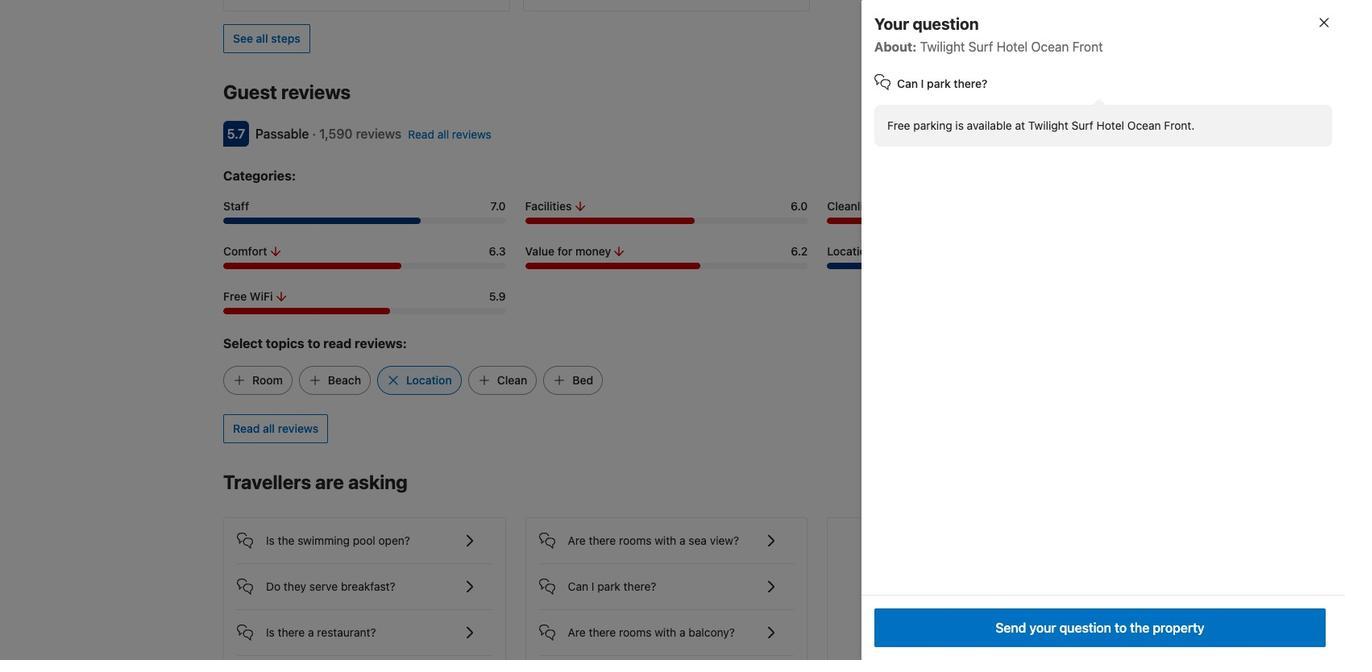 Task type: describe. For each thing, give the bounding box(es) containing it.
restaurant?
[[317, 625, 376, 639]]

travellers are asking
[[223, 471, 408, 493]]

rooms for sea
[[619, 534, 652, 547]]

facilities
[[525, 199, 572, 213]]

wifi
[[250, 289, 273, 303]]

read
[[323, 336, 352, 351]]

are there rooms with a sea view? button
[[539, 518, 794, 550]]

see for categories:
[[1021, 86, 1041, 100]]

money
[[575, 244, 611, 258]]

read all reviews button
[[223, 414, 328, 443]]

parking
[[913, 118, 952, 132]]

free parking is available at twilight surf hotel ocean front.
[[887, 118, 1195, 132]]

are there rooms with a balcony? button
[[539, 610, 794, 642]]

ask a question
[[929, 635, 1007, 649]]

beach
[[328, 373, 361, 387]]

0 vertical spatial the
[[278, 534, 294, 547]]

1 horizontal spatial location
[[827, 244, 873, 258]]

can inside "your question" dialog
[[897, 77, 918, 90]]

surf inside your question about: twilight surf hotel ocean front
[[968, 39, 993, 54]]

1 vertical spatial hotel
[[1096, 118, 1124, 132]]

0 vertical spatial to
[[307, 336, 320, 351]]

are for are there rooms with a sea view?
[[568, 534, 586, 547]]

hotel inside your question about: twilight surf hotel ocean front
[[996, 39, 1028, 54]]

0 horizontal spatial location
[[406, 373, 452, 387]]

room
[[252, 373, 283, 387]]

still
[[920, 588, 949, 606]]

are there rooms with a sea view?
[[568, 534, 739, 547]]

see availability
[[1021, 86, 1100, 100]]

1 vertical spatial ocean
[[1127, 118, 1161, 132]]

read all reviews inside button
[[233, 422, 318, 435]]

there for is there a restaurant?
[[278, 625, 305, 639]]

rooms for balcony?
[[619, 625, 652, 639]]

cleanliness
[[827, 199, 888, 213]]

with for balcony?
[[655, 625, 676, 639]]

reviews right 1,590
[[356, 127, 402, 141]]

can i park there? inside "your question" dialog
[[897, 77, 988, 90]]

guest reviews element
[[223, 79, 1005, 105]]

a inside 'button'
[[679, 625, 686, 639]]

6.3
[[489, 244, 506, 258]]

all for see all steps button at the top left of page
[[256, 31, 268, 45]]

categories:
[[223, 168, 296, 183]]

do they serve breakfast? button
[[237, 564, 492, 596]]

question for ask a question
[[961, 635, 1007, 649]]

sea
[[689, 534, 707, 547]]

a right ask
[[952, 635, 958, 649]]

do they serve breakfast?
[[266, 579, 395, 593]]

a left sea
[[679, 534, 686, 547]]

can i park there? inside button
[[568, 579, 656, 593]]

is the swimming pool open? button
[[237, 518, 492, 550]]

is there a restaurant? button
[[237, 610, 492, 642]]

to inside button
[[1115, 621, 1127, 635]]

is there a restaurant?
[[266, 625, 376, 639]]

steps
[[271, 31, 300, 45]]

facilities 6.0 meter
[[525, 218, 808, 224]]

question for send your question to the property
[[1059, 621, 1111, 635]]

your question about: twilight surf hotel ocean front
[[874, 15, 1103, 54]]

open?
[[378, 534, 410, 547]]

guest
[[223, 81, 277, 103]]

0 vertical spatial read all reviews
[[408, 127, 491, 141]]

is for is there a restaurant?
[[266, 625, 275, 639]]

see availability button
[[1011, 79, 1110, 108]]

send your question to the property button
[[874, 608, 1326, 647]]

1,590
[[319, 127, 353, 141]]

staff
[[223, 199, 249, 213]]

is the swimming pool open?
[[266, 534, 410, 547]]

travellers
[[223, 471, 311, 493]]

availability
[[1044, 86, 1100, 100]]

passable · 1,590 reviews
[[255, 127, 402, 141]]

i inside button
[[591, 579, 594, 593]]

1 vertical spatial all
[[437, 127, 449, 141]]

for
[[557, 244, 572, 258]]

5.7
[[227, 127, 245, 141]]

clean
[[497, 373, 527, 387]]

see for travellers are asking
[[233, 31, 253, 45]]

they
[[284, 579, 306, 593]]

i inside dialog
[[921, 77, 924, 90]]

do
[[266, 579, 281, 593]]

about:
[[874, 39, 917, 54]]

park inside "your question" dialog
[[927, 77, 951, 90]]

are for are there rooms with a balcony?
[[568, 625, 586, 639]]

reviews inside read all reviews button
[[278, 422, 318, 435]]



Task type: locate. For each thing, give the bounding box(es) containing it.
passable
[[255, 127, 309, 141]]

can i park there? button
[[539, 564, 794, 596]]

can
[[897, 77, 918, 90], [568, 579, 588, 593]]

still looking?
[[920, 588, 1017, 606]]

there? up the are there rooms with a balcony?
[[623, 579, 656, 593]]

the inside "your question" dialog
[[1130, 621, 1149, 635]]

with for sea
[[655, 534, 676, 547]]

there for are there rooms with a sea view?
[[589, 534, 616, 547]]

0 vertical spatial i
[[921, 77, 924, 90]]

select
[[223, 336, 263, 351]]

1 vertical spatial there?
[[623, 579, 656, 593]]

1 vertical spatial are
[[568, 625, 586, 639]]

see all steps
[[233, 31, 300, 45]]

select topics to read reviews:
[[223, 336, 407, 351]]

hotel up see availability
[[996, 39, 1028, 54]]

rooms up can i park there? button
[[619, 534, 652, 547]]

1 horizontal spatial park
[[927, 77, 951, 90]]

2 rooms from the top
[[619, 625, 652, 639]]

0 horizontal spatial see
[[233, 31, 253, 45]]

question right your in the right of the page
[[913, 15, 979, 33]]

1 horizontal spatial can i park there?
[[897, 77, 988, 90]]

twilight inside your question about: twilight surf hotel ocean front
[[920, 39, 965, 54]]

6.0
[[791, 199, 808, 213]]

0 vertical spatial all
[[256, 31, 268, 45]]

free left parking
[[887, 118, 910, 132]]

0 horizontal spatial free
[[223, 289, 247, 303]]

there? inside button
[[623, 579, 656, 593]]

park inside button
[[597, 579, 620, 593]]

can i park there?
[[897, 77, 988, 90], [568, 579, 656, 593]]

are inside button
[[568, 534, 586, 547]]

the left swimming
[[278, 534, 294, 547]]

0 horizontal spatial ocean
[[1031, 39, 1069, 54]]

1 horizontal spatial can
[[897, 77, 918, 90]]

is down do
[[266, 625, 275, 639]]

there inside the "are there rooms with a sea view?" button
[[589, 534, 616, 547]]

there inside is there a restaurant? button
[[278, 625, 305, 639]]

to left the read
[[307, 336, 320, 351]]

twilight
[[920, 39, 965, 54], [1028, 118, 1068, 132]]

there?
[[954, 77, 988, 90], [623, 579, 656, 593]]

location
[[827, 244, 873, 258], [406, 373, 452, 387]]

question
[[913, 15, 979, 33], [1059, 621, 1111, 635], [961, 635, 1007, 649]]

with left sea
[[655, 534, 676, 547]]

are inside 'button'
[[568, 625, 586, 639]]

i up the are there rooms with a balcony?
[[591, 579, 594, 593]]

1 rooms from the top
[[619, 534, 652, 547]]

1 horizontal spatial to
[[1115, 621, 1127, 635]]

view?
[[710, 534, 739, 547]]

ocean inside your question about: twilight surf hotel ocean front
[[1031, 39, 1069, 54]]

front
[[1072, 39, 1103, 54]]

0 vertical spatial hotel
[[996, 39, 1028, 54]]

serve
[[309, 579, 338, 593]]

value for money
[[525, 244, 611, 258]]

reviews up · at left
[[281, 81, 351, 103]]

can i park there? up parking
[[897, 77, 988, 90]]

1 horizontal spatial i
[[921, 77, 924, 90]]

0 vertical spatial there?
[[954, 77, 988, 90]]

rooms inside button
[[619, 534, 652, 547]]

5.9
[[489, 289, 506, 303]]

a left restaurant?
[[308, 625, 314, 639]]

hotel
[[996, 39, 1028, 54], [1096, 118, 1124, 132]]

0 vertical spatial can
[[897, 77, 918, 90]]

ocean left front.
[[1127, 118, 1161, 132]]

0 vertical spatial are
[[568, 534, 586, 547]]

is
[[955, 118, 964, 132]]

read all reviews
[[408, 127, 491, 141], [233, 422, 318, 435]]

question right your
[[1059, 621, 1111, 635]]

there inside are there rooms with a balcony? 'button'
[[589, 625, 616, 639]]

ocean
[[1031, 39, 1069, 54], [1127, 118, 1161, 132]]

1 vertical spatial with
[[655, 625, 676, 639]]

0 vertical spatial is
[[266, 534, 275, 547]]

property
[[1153, 621, 1205, 635]]

twilight right "at"
[[1028, 118, 1068, 132]]

park up the are there rooms with a balcony?
[[597, 579, 620, 593]]

1 vertical spatial see
[[1021, 86, 1041, 100]]

ask
[[929, 635, 949, 649]]

reviews inside the guest reviews element
[[281, 81, 351, 103]]

rooms down can i park there? button
[[619, 625, 652, 639]]

with inside 'button'
[[655, 625, 676, 639]]

1 vertical spatial free
[[223, 289, 247, 303]]

reviews:
[[355, 336, 407, 351]]

free for free parking is available at twilight surf hotel ocean front.
[[887, 118, 910, 132]]

reviews
[[281, 81, 351, 103], [356, 127, 402, 141], [452, 127, 491, 141], [278, 422, 318, 435]]

with
[[655, 534, 676, 547], [655, 625, 676, 639]]

hotel down availability
[[1096, 118, 1124, 132]]

i
[[921, 77, 924, 90], [591, 579, 594, 593]]

·
[[312, 127, 316, 141]]

surf down availability
[[1071, 118, 1093, 132]]

0 vertical spatial can i park there?
[[897, 77, 988, 90]]

reviews up travellers are asking
[[278, 422, 318, 435]]

read
[[408, 127, 434, 141], [233, 422, 260, 435]]

0 vertical spatial with
[[655, 534, 676, 547]]

cleanliness 6.2 meter
[[827, 218, 1110, 224]]

the
[[278, 534, 294, 547], [1130, 621, 1149, 635]]

pool
[[353, 534, 375, 547]]

are
[[568, 534, 586, 547], [568, 625, 586, 639]]

0 vertical spatial see
[[233, 31, 253, 45]]

1 vertical spatial is
[[266, 625, 275, 639]]

1 horizontal spatial ocean
[[1127, 118, 1161, 132]]

rated okay element
[[255, 127, 309, 141]]

free
[[887, 118, 910, 132], [223, 289, 247, 303]]

comfort 6.3 meter
[[223, 263, 506, 269]]

rooms
[[619, 534, 652, 547], [619, 625, 652, 639]]

1 vertical spatial can i park there?
[[568, 579, 656, 593]]

is up do
[[266, 534, 275, 547]]

1 horizontal spatial see
[[1021, 86, 1041, 100]]

location down reviews:
[[406, 373, 452, 387]]

1 vertical spatial i
[[591, 579, 594, 593]]

breakfast?
[[341, 579, 395, 593]]

1 vertical spatial rooms
[[619, 625, 652, 639]]

bed
[[572, 373, 593, 387]]

1 horizontal spatial twilight
[[1028, 118, 1068, 132]]

i up parking
[[921, 77, 924, 90]]

guest reviews
[[223, 81, 351, 103]]

see inside button
[[233, 31, 253, 45]]

1 horizontal spatial hotel
[[1096, 118, 1124, 132]]

twilight right about:
[[920, 39, 965, 54]]

all
[[256, 31, 268, 45], [437, 127, 449, 141], [263, 422, 275, 435]]

all for read all reviews button
[[263, 422, 275, 435]]

there? inside "your question" dialog
[[954, 77, 988, 90]]

see up free parking is available at twilight surf hotel ocean front.
[[1021, 86, 1041, 100]]

ask a question button
[[920, 628, 1017, 657]]

2 vertical spatial all
[[263, 422, 275, 435]]

1 vertical spatial read
[[233, 422, 260, 435]]

0 vertical spatial ocean
[[1031, 39, 1069, 54]]

1 vertical spatial read all reviews
[[233, 422, 318, 435]]

there? up is on the right top of the page
[[954, 77, 988, 90]]

see all steps button
[[223, 24, 310, 53]]

see left steps
[[233, 31, 253, 45]]

swimming
[[298, 534, 350, 547]]

your question dialog
[[836, 0, 1345, 660]]

review categories element
[[223, 166, 296, 185]]

read inside button
[[233, 422, 260, 435]]

1 with from the top
[[655, 534, 676, 547]]

with inside button
[[655, 534, 676, 547]]

there
[[589, 534, 616, 547], [278, 625, 305, 639], [589, 625, 616, 639]]

0 horizontal spatial hotel
[[996, 39, 1028, 54]]

staff 7.0 meter
[[223, 218, 506, 224]]

asking
[[348, 471, 408, 493]]

all inside see all steps button
[[256, 31, 268, 45]]

your
[[874, 15, 909, 33]]

free for free wifi
[[223, 289, 247, 303]]

see inside "button"
[[1021, 86, 1041, 100]]

can inside button
[[568, 579, 588, 593]]

are there rooms with a balcony?
[[568, 625, 735, 639]]

0 vertical spatial free
[[887, 118, 910, 132]]

0 horizontal spatial can i park there?
[[568, 579, 656, 593]]

1 horizontal spatial surf
[[1071, 118, 1093, 132]]

0 vertical spatial read
[[408, 127, 434, 141]]

0 horizontal spatial the
[[278, 534, 294, 547]]

1 vertical spatial the
[[1130, 621, 1149, 635]]

topics
[[266, 336, 304, 351]]

location down cleanliness
[[827, 244, 873, 258]]

1 vertical spatial twilight
[[1028, 118, 1068, 132]]

question down send
[[961, 635, 1007, 649]]

location 7.8 meter
[[827, 263, 1110, 269]]

there for are there rooms with a balcony?
[[589, 625, 616, 639]]

park up parking
[[927, 77, 951, 90]]

all inside read all reviews button
[[263, 422, 275, 435]]

0 horizontal spatial read all reviews
[[233, 422, 318, 435]]

0 horizontal spatial park
[[597, 579, 620, 593]]

7.0
[[490, 199, 506, 213]]

1 vertical spatial park
[[597, 579, 620, 593]]

1 vertical spatial can
[[568, 579, 588, 593]]

your
[[1030, 621, 1056, 635]]

0 horizontal spatial there?
[[623, 579, 656, 593]]

looking?
[[953, 588, 1017, 606]]

2 with from the top
[[655, 625, 676, 639]]

0 vertical spatial location
[[827, 244, 873, 258]]

0 horizontal spatial twilight
[[920, 39, 965, 54]]

question inside your question about: twilight surf hotel ocean front
[[913, 15, 979, 33]]

a left balcony?
[[679, 625, 686, 639]]

1 is from the top
[[266, 534, 275, 547]]

free wifi 5.9 meter
[[223, 308, 506, 314]]

reviews up 7.0
[[452, 127, 491, 141]]

6.2
[[791, 244, 808, 258]]

free inside "your question" dialog
[[887, 118, 910, 132]]

front.
[[1164, 118, 1195, 132]]

1 horizontal spatial read
[[408, 127, 434, 141]]

rooms inside 'button'
[[619, 625, 652, 639]]

at
[[1015, 118, 1025, 132]]

is for is the swimming pool open?
[[266, 534, 275, 547]]

is
[[266, 534, 275, 547], [266, 625, 275, 639]]

surf up available
[[968, 39, 993, 54]]

balcony?
[[689, 625, 735, 639]]

1 are from the top
[[568, 534, 586, 547]]

value for money 6.2 meter
[[525, 263, 808, 269]]

a
[[679, 534, 686, 547], [308, 625, 314, 639], [679, 625, 686, 639], [952, 635, 958, 649]]

to
[[307, 336, 320, 351], [1115, 621, 1127, 635]]

scored 5.7 element
[[223, 121, 249, 147]]

1 horizontal spatial there?
[[954, 77, 988, 90]]

1 vertical spatial location
[[406, 373, 452, 387]]

ocean left front
[[1031, 39, 1069, 54]]

0 vertical spatial surf
[[968, 39, 993, 54]]

send
[[996, 621, 1026, 635]]

0 horizontal spatial i
[[591, 579, 594, 593]]

with left balcony?
[[655, 625, 676, 639]]

1 horizontal spatial read all reviews
[[408, 127, 491, 141]]

0 horizontal spatial can
[[568, 579, 588, 593]]

1 vertical spatial surf
[[1071, 118, 1093, 132]]

0 horizontal spatial surf
[[968, 39, 993, 54]]

free wifi
[[223, 289, 273, 303]]

the left property
[[1130, 621, 1149, 635]]

2 are from the top
[[568, 625, 586, 639]]

park
[[927, 77, 951, 90], [597, 579, 620, 593]]

value
[[525, 244, 554, 258]]

free left wifi
[[223, 289, 247, 303]]

1 horizontal spatial the
[[1130, 621, 1149, 635]]

0 vertical spatial park
[[927, 77, 951, 90]]

0 vertical spatial rooms
[[619, 534, 652, 547]]

0 horizontal spatial to
[[307, 336, 320, 351]]

0 horizontal spatial read
[[233, 422, 260, 435]]

are
[[315, 471, 344, 493]]

can i park there? up the are there rooms with a balcony?
[[568, 579, 656, 593]]

send your question to the property
[[996, 621, 1205, 635]]

2 is from the top
[[266, 625, 275, 639]]

0 vertical spatial twilight
[[920, 39, 965, 54]]

1 horizontal spatial free
[[887, 118, 910, 132]]

comfort
[[223, 244, 267, 258]]

to left property
[[1115, 621, 1127, 635]]

see
[[233, 31, 253, 45], [1021, 86, 1041, 100]]

available
[[967, 118, 1012, 132]]

1 vertical spatial to
[[1115, 621, 1127, 635]]



Task type: vqa. For each thing, say whether or not it's contained in the screenshot.
3rd 'Show On Map' from the top
no



